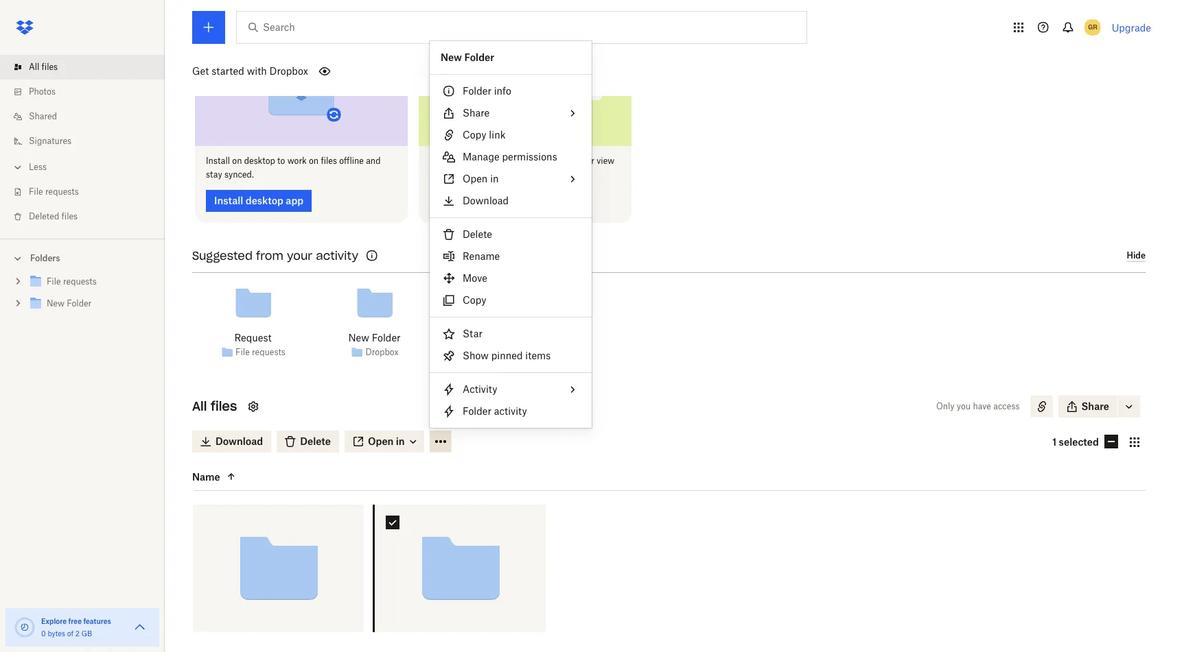 Task type: vqa. For each thing, say whether or not it's contained in the screenshot.


Task type: locate. For each thing, give the bounding box(es) containing it.
dropbox for file
[[487, 347, 520, 358]]

copy inside copy menu item
[[463, 294, 486, 306]]

requests up the deleted files
[[45, 187, 79, 197]]

2 horizontal spatial dropbox
[[487, 347, 520, 358]]

all inside "list item"
[[29, 62, 39, 72]]

dropbox link for folder
[[365, 346, 399, 360]]

0 horizontal spatial activity
[[316, 249, 358, 263]]

delete menu item
[[430, 224, 592, 246]]

upgrade
[[1112, 22, 1151, 33]]

0 horizontal spatial on
[[232, 155, 242, 166]]

1 horizontal spatial all files
[[192, 398, 237, 414]]

get
[[192, 65, 209, 77]]

items
[[525, 350, 551, 362]]

link
[[489, 129, 505, 141]]

0 horizontal spatial share
[[430, 155, 453, 166]]

copy inside copy link menu item
[[463, 129, 486, 141]]

dropbox
[[269, 65, 308, 77], [365, 347, 399, 358], [487, 347, 520, 358]]

2 copy from the top
[[463, 294, 486, 306]]

0 vertical spatial all files
[[29, 62, 58, 72]]

only
[[936, 401, 954, 412]]

0 horizontal spatial new folder
[[348, 332, 401, 344]]

2
[[75, 630, 80, 638]]

new folder link
[[348, 331, 401, 346]]

on right work
[[309, 155, 319, 166]]

copy for copy
[[463, 294, 486, 306]]

share inside share files with anyone and control edit or view access.
[[430, 155, 453, 166]]

file requests up the deleted files
[[29, 187, 79, 197]]

delete
[[463, 229, 492, 240]]

activity down activity menu item
[[494, 406, 527, 417]]

copy link menu item
[[430, 124, 592, 146]]

0 vertical spatial with
[[247, 65, 267, 77]]

2 horizontal spatial requests
[[486, 332, 525, 344]]

group
[[0, 268, 165, 325]]

activity right your
[[316, 249, 358, 263]]

and right offline
[[366, 155, 381, 166]]

0 vertical spatial all
[[29, 62, 39, 72]]

1 horizontal spatial share
[[463, 107, 490, 119]]

1 on from the left
[[232, 155, 242, 166]]

deleted
[[29, 211, 59, 222]]

in
[[490, 173, 499, 185]]

0 vertical spatial file requests
[[29, 187, 79, 197]]

with
[[247, 65, 267, 77], [473, 155, 491, 166]]

1 horizontal spatial file requests
[[235, 347, 285, 358]]

manage permissions
[[463, 151, 557, 163]]

info
[[494, 85, 511, 97]]

on up synced.
[[232, 155, 242, 166]]

0 vertical spatial file requests link
[[11, 180, 165, 205]]

rename menu item
[[430, 246, 592, 268]]

stay
[[206, 169, 222, 180]]

0 horizontal spatial file requests link
[[11, 180, 165, 205]]

and inside share files with anyone and control edit or view access.
[[523, 155, 538, 166]]

photos link
[[11, 80, 165, 104]]

folder activity menu item
[[430, 401, 592, 423]]

0 vertical spatial new folder
[[441, 51, 494, 63]]

1 horizontal spatial and
[[523, 155, 538, 166]]

activity
[[463, 384, 497, 395]]

0 horizontal spatial file requests
[[29, 187, 79, 197]]

with inside share files with anyone and control edit or view access.
[[473, 155, 491, 166]]

dropbox right started
[[269, 65, 308, 77]]

0 horizontal spatial file
[[29, 187, 43, 197]]

2 vertical spatial share
[[1081, 401, 1109, 412]]

permissions
[[502, 151, 557, 163]]

file down less
[[29, 187, 43, 197]]

control
[[540, 155, 567, 166]]

work
[[287, 155, 307, 166]]

access
[[993, 401, 1020, 412]]

files
[[42, 62, 58, 72], [321, 155, 337, 166], [455, 155, 471, 166], [61, 211, 78, 222], [211, 398, 237, 414]]

2 dropbox link from the left
[[487, 346, 520, 360]]

1 horizontal spatial on
[[309, 155, 319, 166]]

get started with dropbox
[[192, 65, 308, 77]]

file requests
[[29, 187, 79, 197], [467, 332, 525, 344], [235, 347, 285, 358]]

have
[[973, 401, 991, 412]]

0 horizontal spatial and
[[366, 155, 381, 166]]

suggested from your activity
[[192, 249, 358, 263]]

1 horizontal spatial with
[[473, 155, 491, 166]]

synced.
[[224, 169, 254, 180]]

activity
[[316, 249, 358, 263], [494, 406, 527, 417]]

all files
[[29, 62, 58, 72], [192, 398, 237, 414]]

requests down request link
[[252, 347, 285, 358]]

0 vertical spatial share
[[463, 107, 490, 119]]

features
[[83, 618, 111, 626]]

dropbox down star menu item at left
[[487, 347, 520, 358]]

1 horizontal spatial file requests link
[[235, 346, 285, 360]]

activity inside menu item
[[494, 406, 527, 417]]

download
[[463, 195, 509, 207]]

1 horizontal spatial new folder
[[441, 51, 494, 63]]

dropbox link
[[365, 346, 399, 360], [487, 346, 520, 360]]

share up selected
[[1081, 401, 1109, 412]]

request
[[234, 332, 272, 344]]

requests
[[45, 187, 79, 197], [486, 332, 525, 344], [252, 347, 285, 358]]

folder, new folder row
[[375, 505, 546, 653]]

0 vertical spatial activity
[[316, 249, 358, 263]]

move
[[463, 272, 487, 284]]

1 horizontal spatial dropbox
[[365, 347, 399, 358]]

all files list item
[[0, 55, 165, 80]]

show pinned items
[[463, 350, 551, 362]]

1 and from the left
[[366, 155, 381, 166]]

2 and from the left
[[523, 155, 538, 166]]

dropbox link down star menu item at left
[[487, 346, 520, 360]]

new folder
[[441, 51, 494, 63], [348, 332, 401, 344]]

copy down move
[[463, 294, 486, 306]]

folder inside menu item
[[463, 406, 491, 417]]

folders button
[[0, 248, 165, 268]]

dropbox link down the new folder 'link'
[[365, 346, 399, 360]]

0 horizontal spatial all
[[29, 62, 39, 72]]

open
[[463, 173, 488, 185]]

file
[[29, 187, 43, 197], [467, 332, 483, 344], [235, 347, 250, 358]]

1 horizontal spatial dropbox link
[[487, 346, 520, 360]]

0 horizontal spatial requests
[[45, 187, 79, 197]]

dropbox down the new folder 'link'
[[365, 347, 399, 358]]

gb
[[81, 630, 92, 638]]

file requests link up the deleted files
[[11, 180, 165, 205]]

deleted files link
[[11, 205, 165, 229]]

share up copy link
[[463, 107, 490, 119]]

0 vertical spatial copy
[[463, 129, 486, 141]]

file requests link down request link
[[235, 346, 285, 360]]

1
[[1052, 437, 1056, 448]]

file up 'show'
[[467, 332, 483, 344]]

1 horizontal spatial file
[[235, 347, 250, 358]]

and left control
[[523, 155, 538, 166]]

upgrade link
[[1112, 22, 1151, 33]]

1 vertical spatial file requests
[[467, 332, 525, 344]]

dropbox link for requests
[[487, 346, 520, 360]]

0 vertical spatial requests
[[45, 187, 79, 197]]

install on desktop to work on files offline and stay synced.
[[206, 155, 381, 180]]

request link
[[234, 331, 272, 346]]

0 horizontal spatial dropbox link
[[365, 346, 399, 360]]

quota usage element
[[14, 617, 36, 639]]

file requests link
[[11, 180, 165, 205], [467, 331, 525, 346], [235, 346, 285, 360]]

selected
[[1059, 437, 1099, 448]]

1 vertical spatial with
[[473, 155, 491, 166]]

file down request link
[[235, 347, 250, 358]]

shared link
[[11, 104, 165, 129]]

0 horizontal spatial new
[[348, 332, 369, 344]]

2 horizontal spatial file requests
[[467, 332, 525, 344]]

rename
[[463, 251, 500, 262]]

and
[[366, 155, 381, 166], [523, 155, 538, 166]]

folder info menu item
[[430, 80, 592, 102]]

share
[[463, 107, 490, 119], [430, 155, 453, 166], [1081, 401, 1109, 412]]

1 vertical spatial activity
[[494, 406, 527, 417]]

with right started
[[247, 65, 267, 77]]

file requests link up show pinned items at the bottom left of page
[[467, 331, 525, 346]]

copy
[[463, 129, 486, 141], [463, 294, 486, 306]]

activity menu item
[[430, 379, 592, 401]]

new
[[441, 51, 462, 63], [348, 332, 369, 344]]

1 vertical spatial share
[[430, 155, 453, 166]]

1 vertical spatial file
[[467, 332, 483, 344]]

requests up show pinned items at the bottom left of page
[[486, 332, 525, 344]]

files inside share files with anyone and control edit or view access.
[[455, 155, 471, 166]]

2 horizontal spatial file requests link
[[467, 331, 525, 346]]

deleted files
[[29, 211, 78, 222]]

1 horizontal spatial all
[[192, 398, 207, 414]]

1 vertical spatial all files
[[192, 398, 237, 414]]

1 horizontal spatial activity
[[494, 406, 527, 417]]

1 vertical spatial new
[[348, 332, 369, 344]]

you
[[957, 401, 971, 412]]

file requests up show pinned items at the bottom left of page
[[467, 332, 525, 344]]

less
[[29, 162, 47, 172]]

1 dropbox link from the left
[[365, 346, 399, 360]]

all
[[29, 62, 39, 72], [192, 398, 207, 414]]

folders
[[30, 253, 60, 264]]

1 copy from the top
[[463, 129, 486, 141]]

2 horizontal spatial share
[[1081, 401, 1109, 412]]

2 vertical spatial file requests link
[[235, 346, 285, 360]]

1 horizontal spatial requests
[[252, 347, 285, 358]]

manage permissions menu item
[[430, 146, 592, 168]]

share up access.
[[430, 155, 453, 166]]

with up open in
[[473, 155, 491, 166]]

signatures
[[29, 136, 71, 146]]

offline
[[339, 155, 364, 166]]

1 horizontal spatial new
[[441, 51, 462, 63]]

2 vertical spatial file
[[235, 347, 250, 358]]

name button
[[192, 469, 307, 485]]

or
[[586, 155, 594, 166]]

2 on from the left
[[309, 155, 319, 166]]

file requests down request link
[[235, 347, 285, 358]]

list
[[0, 47, 165, 239]]

0 horizontal spatial with
[[247, 65, 267, 77]]

1 vertical spatial new folder
[[348, 332, 401, 344]]

copy left link
[[463, 129, 486, 141]]

from
[[256, 249, 283, 263]]

on
[[232, 155, 242, 166], [309, 155, 319, 166]]

0 horizontal spatial all files
[[29, 62, 58, 72]]

folder
[[464, 51, 494, 63], [463, 85, 491, 97], [372, 332, 401, 344], [463, 406, 491, 417]]

1 vertical spatial copy
[[463, 294, 486, 306]]



Task type: describe. For each thing, give the bounding box(es) containing it.
show pinned items menu item
[[430, 345, 592, 367]]

download menu item
[[430, 190, 592, 212]]

2 vertical spatial requests
[[252, 347, 285, 358]]

0 horizontal spatial dropbox
[[269, 65, 308, 77]]

manage
[[463, 151, 499, 163]]

your
[[287, 249, 312, 263]]

folder, file requests row
[[193, 505, 364, 653]]

move menu item
[[430, 268, 592, 290]]

show
[[463, 350, 489, 362]]

all files link
[[11, 55, 165, 80]]

0 vertical spatial new
[[441, 51, 462, 63]]

desktop
[[244, 155, 275, 166]]

signatures link
[[11, 129, 165, 154]]

star
[[463, 328, 482, 340]]

anyone
[[493, 155, 521, 166]]

folder inside 'link'
[[372, 332, 401, 344]]

explore
[[41, 618, 67, 626]]

suggested
[[192, 249, 253, 263]]

open in menu item
[[430, 168, 592, 190]]

to
[[277, 155, 285, 166]]

copy for copy link
[[463, 129, 486, 141]]

pinned
[[491, 350, 523, 362]]

0
[[41, 630, 46, 638]]

less image
[[11, 161, 25, 174]]

free
[[68, 618, 82, 626]]

view
[[597, 155, 614, 166]]

2 vertical spatial file requests
[[235, 347, 285, 358]]

1 vertical spatial all
[[192, 398, 207, 414]]

shared
[[29, 111, 57, 121]]

dropbox for new
[[365, 347, 399, 358]]

install
[[206, 155, 230, 166]]

photos
[[29, 86, 56, 97]]

folder inside menu item
[[463, 85, 491, 97]]

files inside install on desktop to work on files offline and stay synced.
[[321, 155, 337, 166]]

new inside 'link'
[[348, 332, 369, 344]]

copy link
[[463, 129, 505, 141]]

share inside the share button
[[1081, 401, 1109, 412]]

edit
[[569, 155, 584, 166]]

copy menu item
[[430, 290, 592, 312]]

0 vertical spatial file
[[29, 187, 43, 197]]

star menu item
[[430, 323, 592, 345]]

share files with anyone and control edit or view access.
[[430, 155, 614, 180]]

dropbox image
[[11, 14, 38, 41]]

folder activity
[[463, 406, 527, 417]]

share inside share menu item
[[463, 107, 490, 119]]

files inside "list item"
[[42, 62, 58, 72]]

bytes
[[48, 630, 65, 638]]

share menu item
[[430, 102, 592, 124]]

explore free features 0 bytes of 2 gb
[[41, 618, 111, 638]]

1 selected
[[1052, 437, 1099, 448]]

share button
[[1058, 396, 1117, 418]]

list containing all files
[[0, 47, 165, 239]]

2 horizontal spatial file
[[467, 332, 483, 344]]

all files inside all files "list item"
[[29, 62, 58, 72]]

open in
[[463, 173, 499, 185]]

of
[[67, 630, 73, 638]]

only you have access
[[936, 401, 1020, 412]]

name
[[192, 471, 220, 483]]

access.
[[430, 169, 458, 180]]

with for files
[[473, 155, 491, 166]]

with for started
[[247, 65, 267, 77]]

1 vertical spatial file requests link
[[467, 331, 525, 346]]

folder info
[[463, 85, 511, 97]]

1 vertical spatial requests
[[486, 332, 525, 344]]

started
[[212, 65, 244, 77]]

and inside install on desktop to work on files offline and stay synced.
[[366, 155, 381, 166]]



